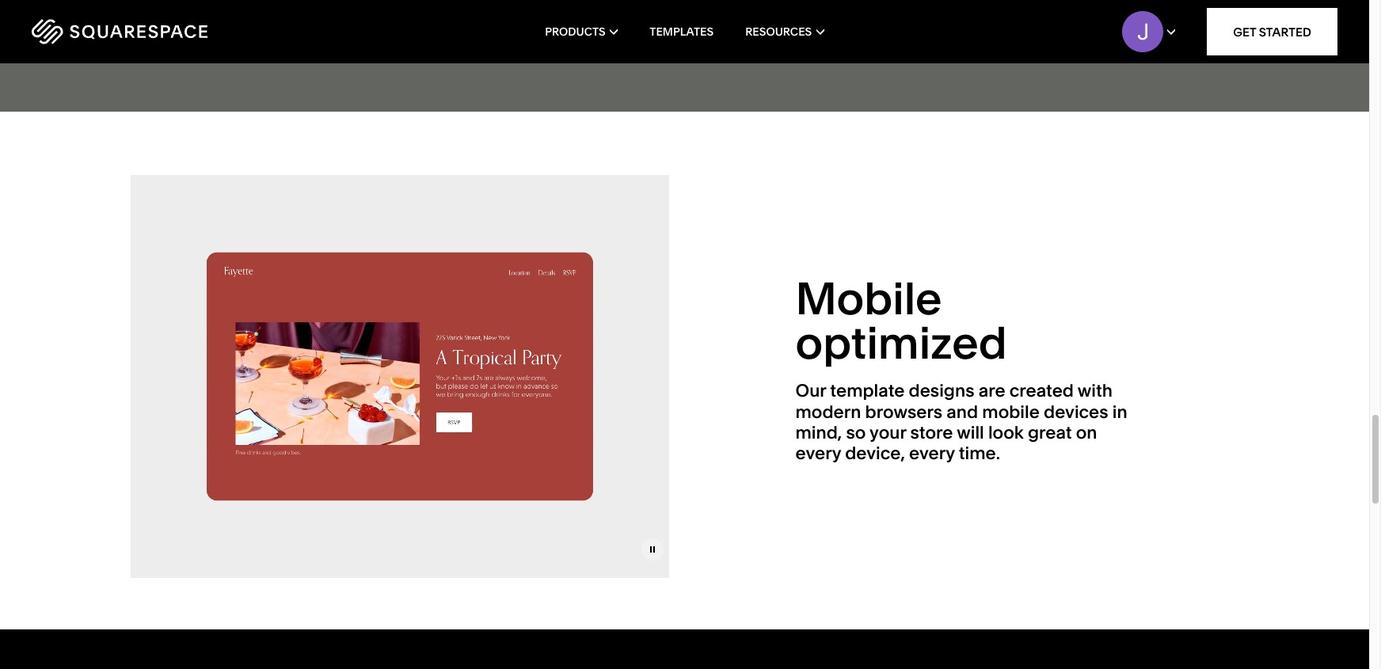 Task type: describe. For each thing, give the bounding box(es) containing it.
template
[[831, 381, 905, 402]]

store
[[911, 422, 954, 444]]

squarespace logo image
[[32, 19, 208, 44]]

video element
[[130, 175, 669, 579]]

devices
[[1044, 401, 1109, 423]]

our
[[796, 381, 827, 402]]

browsers
[[866, 401, 943, 423]]

created
[[1010, 381, 1074, 402]]

get started
[[1234, 24, 1312, 39]]

are
[[979, 381, 1006, 402]]

modern
[[796, 401, 862, 423]]

our template designs are created with modern browsers and mobile devices in mind, so your store will look great on every device, every time.
[[796, 381, 1128, 465]]

designs
[[909, 381, 975, 402]]

templates
[[650, 25, 714, 39]]

device,
[[846, 443, 906, 465]]

2 every from the left
[[910, 443, 955, 465]]

with
[[1078, 381, 1113, 402]]

resources button
[[746, 0, 825, 63]]

great
[[1028, 422, 1072, 444]]



Task type: locate. For each thing, give the bounding box(es) containing it.
optimized
[[796, 316, 1008, 370]]

products
[[545, 25, 606, 39]]

and
[[947, 401, 979, 423]]

1 horizontal spatial every
[[910, 443, 955, 465]]

every down modern
[[796, 443, 842, 465]]

mobile optimized
[[796, 272, 1008, 370]]

mind,
[[796, 422, 843, 444]]

so
[[847, 422, 866, 444]]

started
[[1260, 24, 1312, 39]]

every left will
[[910, 443, 955, 465]]

1 every from the left
[[796, 443, 842, 465]]

get started link
[[1208, 8, 1338, 55]]

squarespace logo link
[[32, 19, 293, 44]]

mobile
[[983, 401, 1040, 423]]

templates link
[[650, 0, 714, 63]]

every
[[796, 443, 842, 465], [910, 443, 955, 465]]

on
[[1077, 422, 1098, 444]]

products button
[[545, 0, 618, 63]]

in
[[1113, 401, 1128, 423]]

get
[[1234, 24, 1257, 39]]

resources
[[746, 25, 812, 39]]

mobile
[[796, 272, 943, 326]]

time.
[[959, 443, 1001, 465]]

look
[[989, 422, 1024, 444]]

0 horizontal spatial every
[[796, 443, 842, 465]]

will
[[957, 422, 985, 444]]

your
[[870, 422, 907, 444]]



Task type: vqa. For each thing, say whether or not it's contained in the screenshot.
Estate in the 'option'
no



